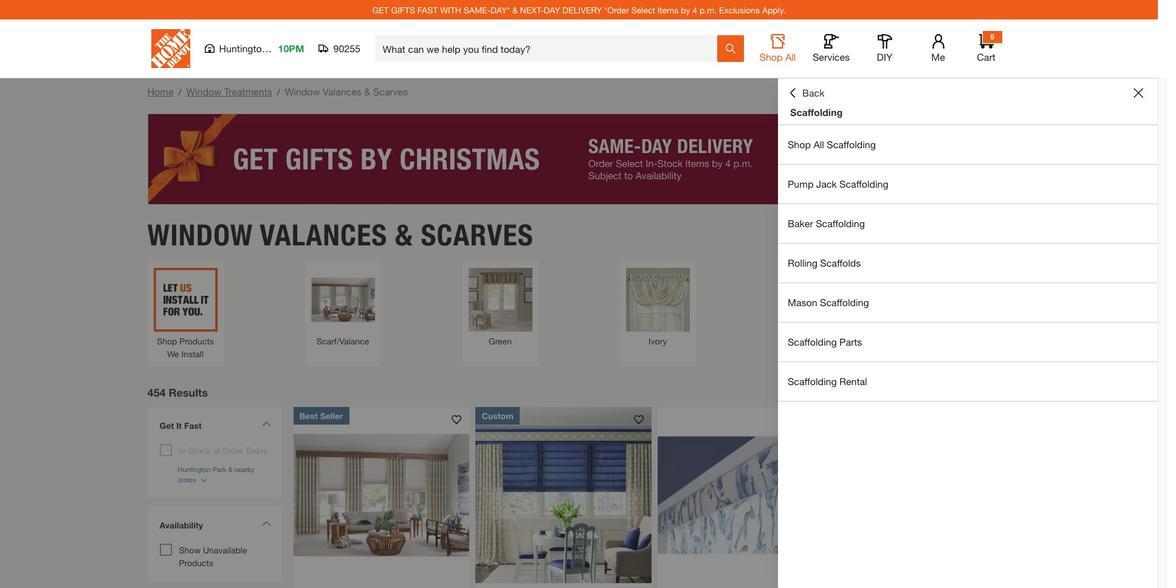 Task type: vqa. For each thing, say whether or not it's contained in the screenshot.
DIY Button
yes



Task type: describe. For each thing, give the bounding box(es) containing it.
we
[[167, 349, 179, 359]]

shop all
[[760, 51, 796, 63]]

scaffolding parts
[[788, 336, 863, 348]]

home / window treatments / window valances & scarves
[[147, 86, 408, 97]]

today
[[245, 445, 268, 456]]

with
[[440, 5, 462, 15]]

0 horizontal spatial home
[[147, 86, 174, 97]]

mason scaffolding
[[788, 297, 869, 308]]

ivory link
[[626, 268, 690, 348]]

scaffolding inside scaffolding rental link
[[788, 376, 837, 387]]

1 vertical spatial scarves
[[421, 217, 534, 253]]

green link
[[469, 268, 532, 348]]

availability link
[[154, 513, 275, 541]]

multi-colored
[[789, 336, 842, 346]]

*order
[[605, 5, 629, 15]]

fast
[[184, 421, 202, 431]]

products inside show unavailable products
[[179, 558, 213, 568]]

rod pocket valance image
[[941, 268, 1005, 332]]

shop products we install link
[[154, 268, 217, 360]]

depot
[[1104, 394, 1124, 403]]

install
[[182, 349, 204, 359]]

green
[[489, 336, 512, 346]]

best
[[300, 411, 318, 421]]

cart 5
[[977, 32, 996, 63]]

all for shop all scaffolding
[[814, 139, 825, 150]]

scaffolding inside the mason scaffolding link
[[820, 297, 869, 308]]

me
[[932, 51, 945, 63]]

stock
[[188, 445, 210, 456]]

454 results
[[147, 386, 208, 399]]

store
[[222, 445, 243, 456]]

10pm
[[278, 43, 304, 54]]

availability
[[160, 520, 203, 531]]

5
[[991, 32, 995, 41]]

scaffolding inside pump jack scaffolding link
[[840, 178, 889, 190]]

day
[[544, 5, 560, 15]]

next-
[[520, 5, 544, 15]]

p.m.
[[700, 5, 717, 15]]

get
[[160, 421, 174, 431]]

shop products we install
[[157, 336, 214, 359]]

What can we help you find today? search field
[[383, 36, 717, 61]]

baker scaffolding link
[[778, 204, 1158, 243]]

scaffolding inside 'baker scaffolding' link
[[816, 218, 865, 229]]

huntington park
[[219, 43, 290, 54]]

chat
[[1044, 394, 1060, 403]]

90255
[[334, 43, 361, 54]]

baker
[[788, 218, 814, 229]]

2 vertical spatial &
[[395, 217, 413, 253]]

in stock at store today link
[[179, 445, 268, 456]]

back
[[803, 87, 825, 99]]

window valances & scarves
[[147, 217, 534, 253]]

baker scaffolding
[[788, 218, 865, 229]]

shop for shop products we install
[[157, 336, 177, 346]]

all for shop all
[[786, 51, 796, 63]]

shop products we install image
[[154, 268, 217, 332]]

parts
[[840, 336, 863, 348]]

fabric cornice image
[[476, 407, 652, 583]]

scaffolding inside shop all scaffolding link
[[827, 139, 876, 150]]

the home depot logo image
[[151, 29, 190, 68]]

services button
[[812, 34, 851, 63]]

a
[[1077, 394, 1081, 403]]

pump jack scaffolding link
[[778, 165, 1158, 204]]

results
[[169, 386, 208, 399]]

shop all scaffolding
[[788, 139, 876, 150]]

expert.
[[1126, 394, 1148, 403]]

show unavailable products link
[[179, 545, 247, 568]]

select
[[632, 5, 655, 15]]

park
[[270, 43, 290, 54]]

0 horizontal spatial scarves
[[373, 86, 408, 97]]

cart
[[977, 51, 996, 63]]

shop for shop all scaffolding
[[788, 139, 811, 150]]

get it fast link
[[154, 413, 275, 441]]

scaffolding inside scaffolding parts link
[[788, 336, 837, 348]]

multi-colored link
[[784, 268, 847, 348]]

custom
[[482, 411, 514, 421]]

mason scaffolding link
[[778, 283, 1158, 322]]

seller
[[320, 411, 343, 421]]

jack
[[817, 178, 837, 190]]

sponsored banner image
[[147, 114, 1011, 205]]

green image
[[469, 268, 532, 332]]

in
[[179, 445, 186, 456]]

back button
[[788, 87, 825, 99]]

delivery
[[563, 5, 602, 15]]

feedback link image
[[1151, 206, 1168, 271]]

menu containing shop all scaffolding
[[778, 125, 1158, 402]]

drawer close image
[[1134, 88, 1144, 98]]

multi colored image
[[784, 268, 847, 332]]

scarf/valance image
[[311, 268, 375, 332]]

1 horizontal spatial home
[[1083, 394, 1102, 403]]



Task type: locate. For each thing, give the bounding box(es) containing it.
unavailable
[[203, 545, 247, 556]]

home down the home depot logo
[[147, 86, 174, 97]]

shop all scaffolding link
[[778, 125, 1158, 164]]

0 vertical spatial scarves
[[373, 86, 408, 97]]

scaffolding parts link
[[778, 323, 1158, 362]]

get
[[372, 5, 389, 15]]

all up back button
[[786, 51, 796, 63]]

0 horizontal spatial &
[[364, 86, 371, 97]]

get gifts fast with same-day* & next-day delivery *order select items by 4 p.m. exclusions apply.
[[372, 5, 786, 15]]

with
[[1062, 394, 1075, 403]]

0 vertical spatial home
[[147, 86, 174, 97]]

2 / from the left
[[277, 87, 280, 97]]

454
[[147, 386, 166, 399]]

/ right treatments
[[277, 87, 280, 97]]

scarf/valance link
[[311, 268, 375, 348]]

home link
[[147, 86, 174, 97]]

home right 'a'
[[1083, 394, 1102, 403]]

rental
[[840, 376, 868, 387]]

ivory image
[[626, 268, 690, 332]]

1 vertical spatial valances
[[260, 217, 388, 253]]

huntington
[[219, 43, 267, 54]]

menu
[[778, 125, 1158, 402]]

shop up the pump
[[788, 139, 811, 150]]

in stock at store today
[[179, 445, 268, 456]]

4
[[693, 5, 698, 15]]

0 horizontal spatial shop
[[157, 336, 177, 346]]

1 vertical spatial products
[[179, 558, 213, 568]]

0 vertical spatial shop
[[760, 51, 783, 63]]

shop
[[760, 51, 783, 63], [788, 139, 811, 150], [157, 336, 177, 346]]

all
[[786, 51, 796, 63], [814, 139, 825, 150]]

1 horizontal spatial /
[[277, 87, 280, 97]]

products down 'show' at the left of page
[[179, 558, 213, 568]]

shop all button
[[759, 34, 798, 63]]

apply.
[[763, 5, 786, 15]]

diy button
[[866, 34, 905, 63]]

multi-
[[789, 336, 811, 346]]

1 horizontal spatial &
[[395, 217, 413, 253]]

0 horizontal spatial all
[[786, 51, 796, 63]]

at
[[213, 445, 220, 456]]

fast
[[418, 5, 438, 15]]

window treatments link
[[186, 86, 272, 97]]

ivory
[[649, 336, 667, 346]]

rolling scaffolds
[[788, 257, 861, 269]]

2 horizontal spatial &
[[513, 5, 518, 15]]

shop up we
[[157, 336, 177, 346]]

chat with a home depot expert.
[[1044, 394, 1148, 403]]

valances
[[323, 86, 362, 97], [260, 217, 388, 253]]

it
[[176, 421, 182, 431]]

0 vertical spatial valances
[[323, 86, 362, 97]]

rolling scaffolds link
[[778, 244, 1158, 283]]

scaffolding
[[791, 106, 843, 118], [827, 139, 876, 150], [840, 178, 889, 190], [816, 218, 865, 229], [820, 297, 869, 308], [788, 336, 837, 348], [788, 376, 837, 387]]

2 horizontal spatial shop
[[788, 139, 811, 150]]

products inside shop products we install
[[180, 336, 214, 346]]

treatments
[[224, 86, 272, 97]]

get it fast
[[160, 421, 202, 431]]

1 horizontal spatial shop
[[760, 51, 783, 63]]

1 vertical spatial all
[[814, 139, 825, 150]]

shop inside shop products we install
[[157, 336, 177, 346]]

services
[[813, 51, 850, 63]]

scaffolding rental
[[788, 376, 868, 387]]

home
[[147, 86, 174, 97], [1083, 394, 1102, 403]]

2 vertical spatial shop
[[157, 336, 177, 346]]

all inside button
[[786, 51, 796, 63]]

scarf/valance
[[317, 336, 369, 346]]

day*
[[491, 5, 510, 15]]

best seller
[[300, 411, 343, 421]]

shop inside button
[[760, 51, 783, 63]]

scaffolds
[[821, 257, 861, 269]]

all up jack
[[814, 139, 825, 150]]

products up install
[[180, 336, 214, 346]]

colored
[[811, 336, 842, 346]]

me button
[[919, 34, 958, 63]]

items
[[658, 5, 679, 15]]

0 vertical spatial &
[[513, 5, 518, 15]]

&
[[513, 5, 518, 15], [364, 86, 371, 97], [395, 217, 413, 253]]

window
[[186, 86, 222, 97], [285, 86, 320, 97], [147, 217, 253, 253]]

pump
[[788, 178, 814, 190]]

0 horizontal spatial /
[[178, 87, 181, 97]]

1 vertical spatial home
[[1083, 394, 1102, 403]]

1 vertical spatial shop
[[788, 139, 811, 150]]

1 horizontal spatial scarves
[[421, 217, 534, 253]]

0 vertical spatial products
[[180, 336, 214, 346]]

wood cornice image
[[293, 407, 470, 583]]

diy
[[877, 51, 893, 63]]

/
[[178, 87, 181, 97], [277, 87, 280, 97]]

same-
[[464, 5, 491, 15]]

rolling
[[788, 257, 818, 269]]

show unavailable products
[[179, 545, 247, 568]]

products
[[180, 336, 214, 346], [179, 558, 213, 568]]

shop for shop all
[[760, 51, 783, 63]]

0 vertical spatial all
[[786, 51, 796, 63]]

1 / from the left
[[178, 87, 181, 97]]

by
[[681, 5, 690, 15]]

gifts
[[391, 5, 415, 15]]

1 horizontal spatial all
[[814, 139, 825, 150]]

1 vertical spatial &
[[364, 86, 371, 97]]

scaffolding rental link
[[778, 362, 1158, 401]]

shop inside menu
[[788, 139, 811, 150]]

/ right "home" "link"
[[178, 87, 181, 97]]

show
[[179, 545, 201, 556]]

pump jack scaffolding
[[788, 178, 889, 190]]

shop down apply.
[[760, 51, 783, 63]]

contour valance only image
[[658, 407, 835, 583]]

90255 button
[[319, 43, 361, 55]]



